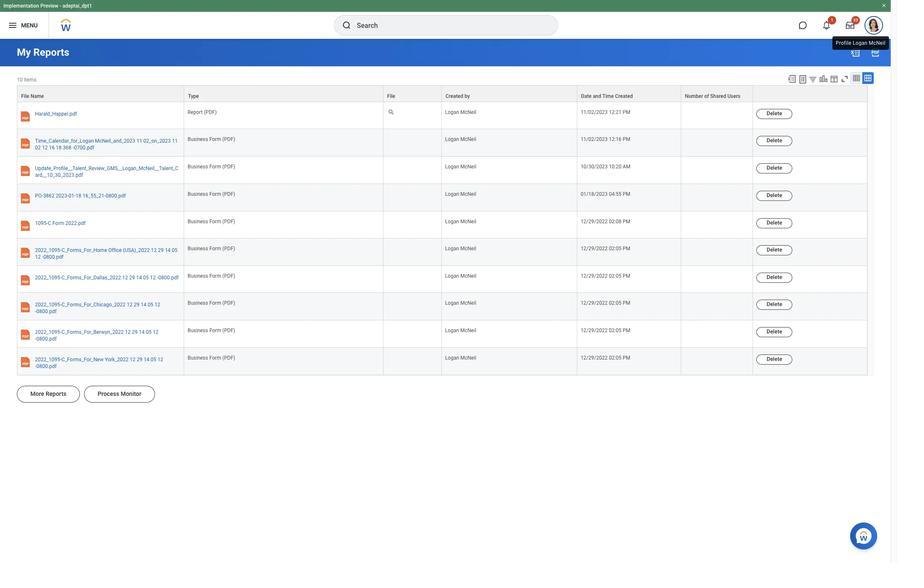Task type: vqa. For each thing, say whether or not it's contained in the screenshot.
year(s), for Time in Position
no



Task type: describe. For each thing, give the bounding box(es) containing it.
york_2022
[[105, 357, 129, 363]]

select to filter grid data image
[[809, 75, 818, 84]]

logan mcneil for 2022_1095-c_forms_for_home
[[446, 246, 477, 252]]

11/02/2023 12:21 pm
[[581, 110, 631, 115]]

c_forms_for_new
[[62, 357, 104, 363]]

1095-c form 2022.pdf
[[35, 220, 86, 226]]

profile logan mcneil image
[[868, 19, 881, 34]]

1
[[832, 18, 834, 22]]

02
[[35, 145, 41, 151]]

type
[[188, 93, 199, 99]]

6 delete button from the top
[[757, 245, 793, 256]]

of
[[705, 93, 710, 99]]

delete for 6th delete button from the bottom
[[767, 220, 783, 226]]

1 delete button from the top
[[757, 109, 793, 119]]

my reports
[[17, 47, 69, 58]]

menu
[[21, 22, 38, 29]]

po-3862 2023-01-18 16_55_21-0800.pdf
[[35, 193, 126, 199]]

0800.pdf inside the 'york_2022 12 29 14 05 12 -0800.pdf'
[[36, 364, 57, 370]]

12/29/2022 for c_forms_for_home
[[581, 246, 608, 252]]

implementation
[[3, 3, 39, 9]]

3 business form (pdf) element from the top
[[188, 190, 235, 198]]

form for update_profile__talent_review_gms__logan_mcneil__talent_c ard__10_30_2023.pdf business form (pdf) "element"
[[210, 164, 221, 170]]

more reports
[[30, 391, 66, 398]]

office
[[108, 248, 122, 254]]

office (usa)_2022 12 29 14 05 12 -0800.pdf
[[35, 248, 178, 260]]

am
[[623, 164, 631, 170]]

delete for sixth delete button from the top
[[767, 247, 783, 253]]

my
[[17, 47, 31, 58]]

delete for tenth delete button from the top of the my reports main content
[[767, 356, 783, 363]]

profile
[[837, 40, 852, 46]]

- inside menu banner
[[60, 3, 61, 9]]

4 business form (pdf) element from the top
[[188, 217, 235, 225]]

pm for 2022_1095-c_forms_for_dallas_2022
[[623, 273, 631, 279]]

logan for 2022_1095-c_forms_for_dallas_2022 business form (pdf) "element"
[[446, 273, 460, 279]]

menu banner
[[0, 0, 892, 39]]

process
[[98, 391, 119, 398]]

2022_1095-c_forms_for_chicago_2022
[[35, 302, 126, 308]]

5 logan mcneil from the top
[[446, 219, 477, 225]]

harald_happel.pdf
[[35, 111, 77, 117]]

business form (pdf) element for time_calendar_for_logan
[[188, 135, 235, 143]]

01/18/2023
[[581, 192, 608, 198]]

12/29/2022 02:05 pm for 2022_1095-c_forms_for_berwyn_2022
[[581, 328, 631, 334]]

10:20
[[609, 164, 622, 170]]

2022.pdf
[[66, 220, 86, 226]]

row inside my reports main content
[[17, 85, 868, 102]]

logan for 7th business form (pdf) "element" from the bottom
[[446, 192, 460, 198]]

my reports main content
[[0, 39, 892, 415]]

logan mcneil for 2022_1095-c_forms_for_new
[[446, 356, 477, 362]]

3 business from the top
[[188, 192, 208, 198]]

2 11 from the left
[[172, 138, 178, 144]]

c_forms_for_home
[[62, 248, 107, 254]]

number of shared users
[[686, 93, 741, 99]]

mcneil_and_2023
[[95, 138, 135, 144]]

items
[[24, 77, 37, 83]]

implementation preview -   adeptai_dpt1
[[3, 3, 92, 9]]

file name button
[[17, 86, 184, 102]]

date and time created
[[582, 93, 634, 99]]

business form (pdf) for time_calendar_for_logan
[[188, 137, 235, 143]]

report (pdf)
[[188, 110, 217, 115]]

table image
[[853, 74, 862, 82]]

29 down (usa)_2022
[[129, 275, 135, 281]]

01-
[[69, 193, 76, 199]]

file name
[[21, 93, 44, 99]]

4 business form (pdf) from the top
[[188, 219, 235, 225]]

c_forms_for_dallas_2022
[[62, 275, 121, 281]]

business form (pdf) for update_profile__talent_review_gms__logan_mcneil__talent_c ard__10_30_2023.pdf
[[188, 164, 235, 170]]

update_profile__talent_review_gms__logan_mcneil__talent_c ard__10_30_2023.pdf
[[35, 166, 179, 179]]

1 button
[[818, 16, 837, 35]]

1095-c form 2022.pdf link
[[35, 218, 86, 233]]

2022_1095-c_forms_for_dallas_2022 12 29 14 05 12 -0800.pdf
[[35, 275, 179, 281]]

4 business from the top
[[188, 219, 208, 225]]

10 delete row from the top
[[17, 348, 868, 376]]

Search Workday  search field
[[357, 16, 541, 35]]

12/29/2022 for c_forms_for_chicago_2022
[[581, 301, 608, 306]]

users
[[728, 93, 741, 99]]

logan for 2022_1095-c_forms_for_chicago_2022 business form (pdf) "element"
[[446, 301, 460, 306]]

business form (pdf) element for 2022_1095-c_forms_for_dallas_2022
[[188, 272, 235, 279]]

business for time_calendar_for_logan
[[188, 137, 208, 143]]

mcneil for 2022_1095-c_forms_for_new business form (pdf) "element"
[[461, 356, 477, 362]]

3 delete row from the top
[[17, 157, 868, 185]]

12:21
[[609, 110, 622, 115]]

business form (pdf) for 2022_1095-c_forms_for_chicago_2022
[[188, 301, 235, 306]]

11/02/2023 for 11/02/2023 12:21 pm
[[581, 110, 608, 115]]

04:55
[[609, 192, 622, 198]]

12/29/2022 02:05 pm for 2022_1095-c_forms_for_chicago_2022
[[581, 301, 631, 306]]

export to worksheets image
[[799, 74, 809, 85]]

3 delete button from the top
[[757, 164, 793, 174]]

2022_1095- for c_forms_for_chicago_2022
[[35, 302, 62, 308]]

(usa)_2022
[[123, 248, 150, 254]]

expand/collapse chart image
[[820, 74, 829, 84]]

16_55_21-
[[83, 193, 106, 199]]

notifications large image
[[823, 21, 832, 30]]

profile logan mcneil
[[837, 40, 886, 46]]

form for 2022_1095-c_forms_for_dallas_2022 business form (pdf) "element"
[[210, 273, 221, 279]]

logan for 2022_1095-c_forms_for_new business form (pdf) "element"
[[446, 356, 460, 362]]

delete for fourth delete button from the top of the my reports main content
[[767, 193, 783, 199]]

po-3862 2023-01-18 16_55_21-0800.pdf link
[[35, 191, 126, 206]]

10/30/2023 10:20 am
[[581, 164, 631, 170]]

2 02:05 from the top
[[609, 273, 622, 279]]

report
[[188, 110, 203, 115]]

2022_1095- for c_forms_for_dallas_2022
[[35, 275, 62, 281]]

12 29 14 05 12 -0800.pdf for c_forms_for_chicago_2022
[[35, 302, 160, 315]]

inbox large image
[[847, 21, 855, 30]]

12/29/2022 02:08 pm
[[581, 219, 631, 225]]

2023-
[[56, 193, 69, 199]]

business form (pdf) for 2022_1095-c_forms_for_new
[[188, 356, 235, 362]]

mcneil for update_profile__talent_review_gms__logan_mcneil__talent_c ard__10_30_2023.pdf business form (pdf) "element"
[[461, 164, 477, 170]]

delete for 3rd delete button
[[767, 165, 783, 171]]

1 11 from the left
[[137, 138, 142, 144]]

18 inside mcneil_and_2023 11 02_on_2023 11 02 12 16 18 368 -0700.pdf
[[56, 145, 62, 151]]

delete for ninth delete button from the bottom of the my reports main content
[[767, 137, 783, 144]]

shared
[[711, 93, 727, 99]]

expand table image
[[865, 74, 873, 82]]

preview
[[40, 3, 58, 9]]

date
[[582, 93, 592, 99]]

number of shared users button
[[682, 86, 753, 102]]

16
[[49, 145, 55, 151]]

business for 2022_1095-c_forms_for_chicago_2022
[[188, 301, 208, 306]]

created by
[[446, 93, 470, 99]]

11/02/2023 12:16 pm
[[581, 137, 631, 143]]

mcneil inside 'tooltip'
[[870, 40, 886, 46]]

process monitor button
[[84, 387, 155, 403]]

by
[[465, 93, 470, 99]]

29 inside office (usa)_2022 12 29 14 05 12 -0800.pdf
[[158, 248, 164, 254]]

update_profile__talent_review_gms__logan_mcneil__talent_c
[[35, 166, 179, 172]]

logan inside 'tooltip'
[[854, 40, 868, 46]]

5 delete row from the top
[[17, 212, 868, 239]]

1 logan mcneil from the top
[[446, 110, 477, 115]]

form for fourth business form (pdf) "element" from the top of the my reports main content
[[210, 219, 221, 225]]

reports for my reports
[[33, 47, 69, 58]]

form for 7th business form (pdf) "element" from the bottom
[[210, 192, 221, 198]]

ard__10_30_2023.pdf
[[35, 173, 83, 179]]

1 pm from the top
[[623, 110, 631, 115]]

form for 2022_1095-c_forms_for_new business form (pdf) "element"
[[210, 356, 221, 362]]

business for 2022_1095-c_forms_for_dallas_2022
[[188, 273, 208, 279]]

3 12/29/2022 from the top
[[581, 273, 608, 279]]

business form (pdf) element for 2022_1095-c_forms_for_chicago_2022
[[188, 299, 235, 306]]

c
[[48, 220, 51, 226]]

update_profile__talent_review_gms__logan_mcneil__talent_c ard__10_30_2023.pdf link
[[35, 164, 181, 179]]

c_forms_for_berwyn_2022
[[62, 330, 124, 336]]

form for business form (pdf) "element" for 2022_1095-c_forms_for_berwyn_2022
[[210, 328, 221, 334]]

05 inside the 'york_2022 12 29 14 05 12 -0800.pdf'
[[151, 357, 156, 363]]

po-
[[35, 193, 43, 199]]

5 business from the top
[[188, 246, 208, 252]]

pm for 2022_1095-c_forms_for_chicago_2022
[[623, 301, 631, 306]]

click to view/edit grid preferences image
[[830, 74, 840, 84]]

12 29 14 05 12 -0800.pdf for c_forms_for_berwyn_2022
[[35, 330, 159, 342]]



Task type: locate. For each thing, give the bounding box(es) containing it.
9 business form (pdf) element from the top
[[188, 354, 235, 362]]

logan mcneil for 2022_1095-c_forms_for_chicago_2022
[[446, 301, 477, 306]]

logan mcneil for 2022_1095-c_forms_for_berwyn_2022
[[446, 328, 477, 334]]

12 29 14 05 12 -0800.pdf up the 'york_2022 12 29 14 05 12 -0800.pdf'
[[35, 330, 159, 342]]

2022_1095- for c_forms_for_berwyn_2022
[[35, 330, 62, 336]]

1 12/29/2022 02:05 pm from the top
[[581, 246, 631, 252]]

4 12/29/2022 02:05 pm from the top
[[581, 328, 631, 334]]

logan mcneil for 2022_1095-c_forms_for_dallas_2022
[[446, 273, 477, 279]]

11 left 02_on_2023
[[137, 138, 142, 144]]

2022_1095-c_forms_for_home
[[35, 248, 107, 254]]

6 business form (pdf) from the top
[[188, 273, 235, 279]]

logan mcneil for update_profile__talent_review_gms__logan_mcneil__talent_c ard__10_30_2023.pdf
[[446, 164, 477, 170]]

8 delete button from the top
[[757, 300, 793, 310]]

more reports button
[[17, 387, 80, 403]]

form for 2022_1095-c_forms_for_chicago_2022 business form (pdf) "element"
[[210, 301, 221, 306]]

5 delete from the top
[[767, 220, 783, 226]]

02_on_2023
[[144, 138, 171, 144]]

and
[[593, 93, 602, 99]]

11
[[137, 138, 142, 144], [172, 138, 178, 144]]

9 business from the top
[[188, 356, 208, 362]]

8 logan mcneil from the top
[[446, 301, 477, 306]]

1 business form (pdf) element from the top
[[188, 135, 235, 143]]

1 12 29 14 05 12 -0800.pdf from the top
[[35, 302, 160, 315]]

logan
[[854, 40, 868, 46], [446, 110, 460, 115], [446, 137, 460, 143], [446, 164, 460, 170], [446, 192, 460, 198], [446, 219, 460, 225], [446, 246, 460, 252], [446, 273, 460, 279], [446, 301, 460, 306], [446, 328, 460, 334], [446, 356, 460, 362]]

7 logan mcneil from the top
[[446, 273, 477, 279]]

29 right (usa)_2022
[[158, 248, 164, 254]]

monitor
[[121, 391, 141, 398]]

2 12/29/2022 from the top
[[581, 246, 608, 252]]

delete for fourth delete button from the bottom of the my reports main content
[[767, 274, 783, 281]]

created left by
[[446, 93, 464, 99]]

4 pm from the top
[[623, 219, 631, 225]]

02:05
[[609, 246, 622, 252], [609, 273, 622, 279], [609, 301, 622, 306], [609, 328, 622, 334], [609, 356, 622, 362]]

2 delete button from the top
[[757, 136, 793, 146]]

3 2022_1095- from the top
[[35, 302, 62, 308]]

4 12/29/2022 from the top
[[581, 301, 608, 306]]

6 12/29/2022 from the top
[[581, 356, 608, 362]]

mcneil
[[870, 40, 886, 46], [461, 110, 477, 115], [461, 137, 477, 143], [461, 164, 477, 170], [461, 192, 477, 198], [461, 219, 477, 225], [461, 246, 477, 252], [461, 273, 477, 279], [461, 301, 477, 306], [461, 328, 477, 334], [461, 356, 477, 362]]

3 02:05 from the top
[[609, 301, 622, 306]]

2 logan mcneil from the top
[[446, 137, 477, 143]]

2022_1095- down c
[[35, 248, 62, 254]]

2 12/29/2022 02:05 pm from the top
[[581, 273, 631, 279]]

10 logan mcneil from the top
[[446, 356, 477, 362]]

mcneil for business form (pdf) "element" for 2022_1095-c_forms_for_berwyn_2022
[[461, 328, 477, 334]]

1 vertical spatial 11/02/2023
[[581, 137, 608, 143]]

mcneil for 2022_1095-c_forms_for_dallas_2022 business form (pdf) "element"
[[461, 273, 477, 279]]

reports for more reports
[[46, 391, 66, 398]]

4 delete row from the top
[[17, 185, 868, 212]]

2022_1095-c_forms_for_new
[[35, 357, 104, 363]]

12
[[42, 145, 48, 151], [151, 248, 157, 254], [35, 254, 41, 260], [122, 275, 128, 281], [150, 275, 156, 281], [127, 302, 133, 308], [155, 302, 160, 308], [125, 330, 131, 336], [153, 330, 159, 336], [130, 357, 136, 363], [158, 357, 163, 363]]

close environment banner image
[[882, 3, 887, 8]]

5 business form (pdf) from the top
[[188, 246, 235, 252]]

5 2022_1095- from the top
[[35, 357, 62, 363]]

10 items
[[17, 77, 37, 83]]

-
[[60, 3, 61, 9], [73, 145, 74, 151], [42, 254, 43, 260], [157, 275, 159, 281], [35, 309, 36, 315], [35, 337, 36, 342], [35, 364, 36, 370]]

- inside mcneil_and_2023 11 02_on_2023 11 02 12 16 18 368 -0700.pdf
[[73, 145, 74, 151]]

29
[[158, 248, 164, 254], [129, 275, 135, 281], [134, 302, 140, 308], [132, 330, 138, 336], [137, 357, 143, 363]]

10 delete button from the top
[[757, 355, 793, 365]]

7 business form (pdf) from the top
[[188, 301, 235, 306]]

11/02/2023 left 12:16
[[581, 137, 608, 143]]

c_forms_for_chicago_2022
[[62, 302, 126, 308]]

pm
[[623, 110, 631, 115], [623, 137, 631, 143], [623, 192, 631, 198], [623, 219, 631, 225], [623, 246, 631, 252], [623, 273, 631, 279], [623, 301, 631, 306], [623, 328, 631, 334], [623, 356, 631, 362]]

9 pm from the top
[[623, 356, 631, 362]]

10
[[17, 77, 23, 83]]

business
[[188, 137, 208, 143], [188, 164, 208, 170], [188, 192, 208, 198], [188, 219, 208, 225], [188, 246, 208, 252], [188, 273, 208, 279], [188, 301, 208, 306], [188, 328, 208, 334], [188, 356, 208, 362]]

9 delete from the top
[[767, 329, 783, 335]]

2 created from the left
[[616, 93, 634, 99]]

number
[[686, 93, 704, 99]]

0 horizontal spatial created
[[446, 93, 464, 99]]

7 pm from the top
[[623, 301, 631, 306]]

fullscreen image
[[841, 74, 850, 84]]

8 delete from the top
[[767, 301, 783, 308]]

12/29/2022 for c_forms_for_berwyn_2022
[[581, 328, 608, 334]]

workday assistant region
[[851, 520, 881, 550]]

0800.pdf inside office (usa)_2022 12 29 14 05 12 -0800.pdf
[[43, 254, 64, 260]]

time
[[603, 93, 614, 99]]

york_2022 12 29 14 05 12 -0800.pdf
[[35, 357, 163, 370]]

delete for 1st delete button
[[767, 110, 783, 117]]

01/18/2023 04:55 pm
[[581, 192, 631, 198]]

2 11/02/2023 from the top
[[581, 137, 608, 143]]

0700.pdf
[[74, 145, 94, 151]]

0 vertical spatial 11/02/2023
[[581, 110, 608, 115]]

12/29/2022 02:05 pm for 2022_1095-c_forms_for_home
[[581, 246, 631, 252]]

8 business from the top
[[188, 328, 208, 334]]

pm for time_calendar_for_logan
[[623, 137, 631, 143]]

form for 5th business form (pdf) "element"
[[210, 246, 221, 252]]

10/30/2023
[[581, 164, 608, 170]]

2 12 29 14 05 12 -0800.pdf from the top
[[35, 330, 159, 342]]

mcneil for fourth business form (pdf) "element" from the top of the my reports main content
[[461, 219, 477, 225]]

7 delete row from the top
[[17, 266, 868, 293]]

1095-
[[35, 220, 48, 226]]

type button
[[184, 86, 383, 102]]

4 logan mcneil from the top
[[446, 192, 477, 198]]

justify image
[[8, 20, 18, 30]]

1 horizontal spatial file
[[388, 93, 396, 99]]

29 inside the 'york_2022 12 29 14 05 12 -0800.pdf'
[[137, 357, 143, 363]]

delete for eighth delete button from the top
[[767, 301, 783, 308]]

export to excel image
[[788, 74, 797, 84]]

form for business form (pdf) "element" related to time_calendar_for_logan
[[210, 137, 221, 143]]

12:16
[[609, 137, 622, 143]]

name
[[30, 93, 44, 99]]

business for update_profile__talent_review_gms__logan_mcneil__talent_c ard__10_30_2023.pdf
[[188, 164, 208, 170]]

2 2022_1095- from the top
[[35, 275, 62, 281]]

12/29/2022
[[581, 219, 608, 225], [581, 246, 608, 252], [581, 273, 608, 279], [581, 301, 608, 306], [581, 328, 608, 334], [581, 356, 608, 362]]

1 vertical spatial reports
[[46, 391, 66, 398]]

29 right the york_2022
[[137, 357, 143, 363]]

2 pm from the top
[[623, 137, 631, 143]]

2022_1095- for c_forms_for_new
[[35, 357, 62, 363]]

mcneil for 2022_1095-c_forms_for_chicago_2022 business form (pdf) "element"
[[461, 301, 477, 306]]

pm for 2022_1095-c_forms_for_new
[[623, 356, 631, 362]]

business form (pdf)
[[188, 137, 235, 143], [188, 164, 235, 170], [188, 192, 235, 198], [188, 219, 235, 225], [188, 246, 235, 252], [188, 273, 235, 279], [188, 301, 235, 306], [188, 328, 235, 334], [188, 356, 235, 362]]

5 12/29/2022 from the top
[[581, 328, 608, 334]]

1 vertical spatial 12 29 14 05 12 -0800.pdf
[[35, 330, 159, 342]]

created right time
[[616, 93, 634, 99]]

2022_1095-
[[35, 248, 62, 254], [35, 275, 62, 281], [35, 302, 62, 308], [35, 330, 62, 336], [35, 357, 62, 363]]

1 created from the left
[[446, 93, 464, 99]]

05 inside office (usa)_2022 12 29 14 05 12 -0800.pdf
[[172, 248, 178, 254]]

business form (pdf) element for update_profile__talent_review_gms__logan_mcneil__talent_c ard__10_30_2023.pdf
[[188, 162, 235, 170]]

menu button
[[0, 12, 49, 39]]

18
[[56, 145, 62, 151], [76, 193, 81, 199]]

logan for fourth business form (pdf) "element" from the top of the my reports main content
[[446, 219, 460, 225]]

6 pm from the top
[[623, 273, 631, 279]]

2 business from the top
[[188, 164, 208, 170]]

row containing file name
[[17, 85, 868, 102]]

02:05 for 2022_1095-c_forms_for_new
[[609, 356, 622, 362]]

created inside popup button
[[446, 93, 464, 99]]

business form (pdf) element for 2022_1095-c_forms_for_new
[[188, 354, 235, 362]]

created inside 'popup button'
[[616, 93, 634, 99]]

cell
[[682, 102, 754, 129], [384, 129, 442, 157], [682, 129, 754, 157], [384, 157, 442, 185], [682, 157, 754, 185], [384, 185, 442, 212], [682, 185, 754, 212], [384, 212, 442, 239], [682, 212, 754, 239], [384, 239, 442, 266], [682, 239, 754, 266], [384, 266, 442, 293], [682, 266, 754, 293], [384, 293, 442, 321], [682, 293, 754, 321], [384, 321, 442, 348], [682, 321, 754, 348], [384, 348, 442, 376], [682, 348, 754, 376]]

12 29 14 05 12 -0800.pdf up c_forms_for_berwyn_2022
[[35, 302, 160, 315]]

7 delete button from the top
[[757, 273, 793, 283]]

created
[[446, 93, 464, 99], [616, 93, 634, 99]]

7 business from the top
[[188, 301, 208, 306]]

2 business form (pdf) element from the top
[[188, 162, 235, 170]]

logan for update_profile__talent_review_gms__logan_mcneil__talent_c ard__10_30_2023.pdf business form (pdf) "element"
[[446, 164, 460, 170]]

1 horizontal spatial 11
[[172, 138, 178, 144]]

search image
[[342, 20, 352, 30]]

business form (pdf) element for 2022_1095-c_forms_for_berwyn_2022
[[188, 326, 235, 334]]

created by button
[[442, 86, 577, 102]]

3862
[[43, 193, 55, 199]]

5 12/29/2022 02:05 pm from the top
[[581, 356, 631, 362]]

0 horizontal spatial 18
[[56, 145, 62, 151]]

7 business form (pdf) element from the top
[[188, 299, 235, 306]]

3 12/29/2022 02:05 pm from the top
[[581, 301, 631, 306]]

02:05 for 2022_1095-c_forms_for_berwyn_2022
[[609, 328, 622, 334]]

18 left "16_55_21-" at left top
[[76, 193, 81, 199]]

2022_1095- up 2022_1095-c_forms_for_new at the bottom left of the page
[[35, 330, 62, 336]]

02:08
[[609, 219, 622, 225]]

file
[[21, 93, 29, 99], [388, 93, 396, 99]]

1 delete from the top
[[767, 110, 783, 117]]

mcneil for 7th business form (pdf) "element" from the bottom
[[461, 192, 477, 198]]

6 delete from the top
[[767, 247, 783, 253]]

11/02/2023 for 11/02/2023 12:16 pm
[[581, 137, 608, 143]]

logan for business form (pdf) "element" for 2022_1095-c_forms_for_berwyn_2022
[[446, 328, 460, 334]]

2022_1095- for c_forms_for_home
[[35, 248, 62, 254]]

5 02:05 from the top
[[609, 356, 622, 362]]

logan mcneil for time_calendar_for_logan
[[446, 137, 477, 143]]

mcneil_and_2023 11 02_on_2023 11 02 12 16 18 368 -0700.pdf
[[35, 138, 178, 151]]

0 horizontal spatial 11
[[137, 138, 142, 144]]

pm for 2022_1095-c_forms_for_home
[[623, 246, 631, 252]]

8 business form (pdf) element from the top
[[188, 326, 235, 334]]

delete row
[[17, 102, 868, 129], [17, 129, 868, 157], [17, 157, 868, 185], [17, 185, 868, 212], [17, 212, 868, 239], [17, 239, 868, 266], [17, 266, 868, 293], [17, 293, 868, 321], [17, 321, 868, 348], [17, 348, 868, 376]]

29 down 2022_1095-c_forms_for_dallas_2022 12 29 14 05 12 -0800.pdf
[[134, 302, 140, 308]]

date and time created button
[[578, 86, 681, 102]]

1 vertical spatial 18
[[76, 193, 81, 199]]

toolbar inside my reports main content
[[784, 72, 875, 85]]

1 horizontal spatial created
[[616, 93, 634, 99]]

2022_1095- down 2022_1095-c_forms_for_home
[[35, 275, 62, 281]]

3 business form (pdf) from the top
[[188, 192, 235, 198]]

1 horizontal spatial 18
[[76, 193, 81, 199]]

file for file name
[[21, 93, 29, 99]]

reports inside more reports button
[[46, 391, 66, 398]]

business form (pdf) element
[[188, 135, 235, 143], [188, 162, 235, 170], [188, 190, 235, 198], [188, 217, 235, 225], [188, 244, 235, 252], [188, 272, 235, 279], [188, 299, 235, 306], [188, 326, 235, 334], [188, 354, 235, 362]]

file button
[[384, 86, 442, 102]]

process monitor
[[98, 391, 141, 398]]

12 inside mcneil_and_2023 11 02_on_2023 11 02 12 16 18 368 -0700.pdf
[[42, 145, 48, 151]]

1 file from the left
[[21, 93, 29, 99]]

2 delete row from the top
[[17, 129, 868, 157]]

1 business from the top
[[188, 137, 208, 143]]

6 logan mcneil from the top
[[446, 246, 477, 252]]

reports right more on the left bottom of the page
[[46, 391, 66, 398]]

2022_1095- up 2022_1095-c_forms_for_berwyn_2022 at the left
[[35, 302, 62, 308]]

(pdf)
[[204, 110, 217, 115], [223, 137, 235, 143], [223, 164, 235, 170], [223, 192, 235, 198], [223, 219, 235, 225], [223, 246, 235, 252], [223, 273, 235, 279], [223, 301, 235, 306], [223, 328, 235, 334], [223, 356, 235, 362]]

9 delete button from the top
[[757, 328, 793, 338]]

pm for 2022_1095-c_forms_for_berwyn_2022
[[623, 328, 631, 334]]

5 business form (pdf) element from the top
[[188, 244, 235, 252]]

adeptai_dpt1
[[63, 3, 92, 9]]

1 2022_1095- from the top
[[35, 248, 62, 254]]

file for file
[[388, 93, 396, 99]]

9 logan mcneil from the top
[[446, 328, 477, 334]]

2022_1095- up more reports
[[35, 357, 62, 363]]

- inside the 'york_2022 12 29 14 05 12 -0800.pdf'
[[35, 364, 36, 370]]

1 business form (pdf) from the top
[[188, 137, 235, 143]]

0 vertical spatial 12 29 14 05 12 -0800.pdf
[[35, 302, 160, 315]]

12/29/2022 for c_forms_for_new
[[581, 356, 608, 362]]

profile logan mcneil tooltip
[[832, 35, 892, 52]]

toolbar
[[784, 72, 875, 85]]

10 delete from the top
[[767, 356, 783, 363]]

02:05 for 2022_1095-c_forms_for_chicago_2022
[[609, 301, 622, 306]]

- inside office (usa)_2022 12 29 14 05 12 -0800.pdf
[[42, 254, 43, 260]]

0 vertical spatial reports
[[33, 47, 69, 58]]

1 02:05 from the top
[[609, 246, 622, 252]]

18 right 16
[[56, 145, 62, 151]]

report (pdf) element
[[188, 108, 217, 115]]

5 delete button from the top
[[757, 218, 793, 229]]

business form (pdf) for 2022_1095-c_forms_for_dallas_2022
[[188, 273, 235, 279]]

11/02/2023
[[581, 110, 608, 115], [581, 137, 608, 143]]

368
[[63, 145, 71, 151]]

reports right my
[[33, 47, 69, 58]]

4 delete button from the top
[[757, 191, 793, 201]]

8 pm from the top
[[623, 328, 631, 334]]

29 right c_forms_for_berwyn_2022
[[132, 330, 138, 336]]

form
[[210, 137, 221, 143], [210, 164, 221, 170], [210, 192, 221, 198], [210, 219, 221, 225], [52, 220, 64, 226], [210, 246, 221, 252], [210, 273, 221, 279], [210, 301, 221, 306], [210, 328, 221, 334], [210, 356, 221, 362]]

2022_1095-c_forms_for_berwyn_2022
[[35, 330, 124, 336]]

6 business from the top
[[188, 273, 208, 279]]

33 button
[[842, 16, 861, 35]]

logan mcneil
[[446, 110, 477, 115], [446, 137, 477, 143], [446, 164, 477, 170], [446, 192, 477, 198], [446, 219, 477, 225], [446, 246, 477, 252], [446, 273, 477, 279], [446, 301, 477, 306], [446, 328, 477, 334], [446, 356, 477, 362]]

delete for second delete button from the bottom of the my reports main content
[[767, 329, 783, 335]]

4 2022_1095- from the top
[[35, 330, 62, 336]]

33
[[854, 18, 859, 22]]

9 delete row from the top
[[17, 321, 868, 348]]

9 business form (pdf) from the top
[[188, 356, 235, 362]]

harald_happel.pdf link
[[35, 109, 77, 124]]

2 file from the left
[[388, 93, 396, 99]]

14 inside office (usa)_2022 12 29 14 05 12 -0800.pdf
[[165, 248, 171, 254]]

8 delete row from the top
[[17, 293, 868, 321]]

6 delete row from the top
[[17, 239, 868, 266]]

1 12/29/2022 from the top
[[581, 219, 608, 225]]

1 11/02/2023 from the top
[[581, 110, 608, 115]]

0 horizontal spatial file
[[21, 93, 29, 99]]

view printable version (pdf) image
[[871, 47, 881, 57]]

3 pm from the top
[[623, 192, 631, 198]]

logan for business form (pdf) "element" related to time_calendar_for_logan
[[446, 137, 460, 143]]

11/02/2023 down and
[[581, 110, 608, 115]]

0 vertical spatial 18
[[56, 145, 62, 151]]

12/29/2022 02:05 pm for 2022_1095-c_forms_for_new
[[581, 356, 631, 362]]

time_calendar_for_logan
[[35, 138, 94, 144]]

02:05 for 2022_1095-c_forms_for_home
[[609, 246, 622, 252]]

12/29/2022 02:05 pm
[[581, 246, 631, 252], [581, 273, 631, 279], [581, 301, 631, 306], [581, 328, 631, 334], [581, 356, 631, 362]]

11 right 02_on_2023
[[172, 138, 178, 144]]

12 29 14 05 12 -0800.pdf
[[35, 302, 160, 315], [35, 330, 159, 342]]

7 delete from the top
[[767, 274, 783, 281]]

business form (pdf) for 2022_1095-c_forms_for_berwyn_2022
[[188, 328, 235, 334]]

row
[[17, 85, 868, 102]]

05
[[172, 248, 178, 254], [143, 275, 149, 281], [148, 302, 154, 308], [146, 330, 152, 336], [151, 357, 156, 363]]

delete
[[767, 110, 783, 117], [767, 137, 783, 144], [767, 165, 783, 171], [767, 193, 783, 199], [767, 220, 783, 226], [767, 247, 783, 253], [767, 274, 783, 281], [767, 301, 783, 308], [767, 329, 783, 335], [767, 356, 783, 363]]

0800.pdf
[[106, 193, 126, 199], [43, 254, 64, 260], [159, 275, 179, 281], [36, 309, 57, 315], [36, 337, 57, 342], [36, 364, 57, 370]]

business for 2022_1095-c_forms_for_berwyn_2022
[[188, 328, 208, 334]]

8 business form (pdf) from the top
[[188, 328, 235, 334]]

mcneil for business form (pdf) "element" related to time_calendar_for_logan
[[461, 137, 477, 143]]

more
[[30, 391, 44, 398]]

14 inside the 'york_2022 12 29 14 05 12 -0800.pdf'
[[144, 357, 150, 363]]

2 business form (pdf) from the top
[[188, 164, 235, 170]]

business for 2022_1095-c_forms_for_new
[[188, 356, 208, 362]]

export to excel image
[[851, 47, 861, 57]]

1 delete row from the top
[[17, 102, 868, 129]]

4 02:05 from the top
[[609, 328, 622, 334]]

3 delete from the top
[[767, 165, 783, 171]]

3 logan mcneil from the top
[[446, 164, 477, 170]]

5 pm from the top
[[623, 246, 631, 252]]



